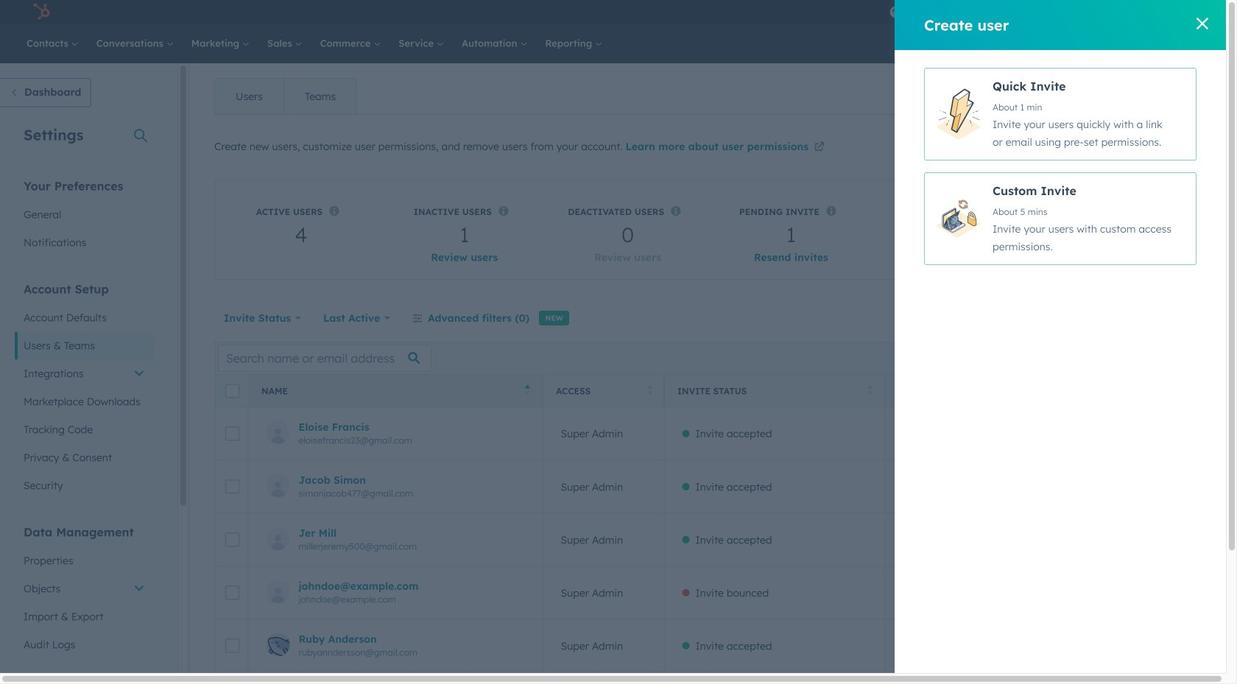Task type: vqa. For each thing, say whether or not it's contained in the screenshot.
first Email Status element from the top of the page Last Active element
yes



Task type: locate. For each thing, give the bounding box(es) containing it.
0 horizontal spatial press to sort. element
[[648, 385, 653, 398]]

marketplaces image
[[990, 7, 1003, 20]]

press to sort. image
[[868, 385, 873, 395]]

1 last active element from the top
[[886, 407, 1107, 461]]

navigation
[[214, 78, 358, 115]]

None checkbox
[[925, 172, 1197, 265]]

link opens in a new window image
[[815, 139, 825, 157], [815, 143, 825, 153], [1166, 250, 1176, 267], [1166, 253, 1176, 264]]

last active element for 2nd "email status" element
[[886, 461, 1107, 514]]

email status element
[[1107, 407, 1238, 461], [1107, 461, 1238, 514], [1107, 514, 1238, 567], [1107, 567, 1238, 620], [1107, 620, 1238, 673], [1107, 673, 1238, 685]]

6 last active element from the top
[[886, 673, 1107, 685]]

ascending sort. press to sort descending. image
[[525, 385, 530, 395]]

last active element
[[886, 407, 1107, 461], [886, 461, 1107, 514], [886, 514, 1107, 567], [886, 567, 1107, 620], [886, 620, 1107, 673], [886, 673, 1107, 685]]

3 last active element from the top
[[886, 514, 1107, 567]]

menu
[[882, 0, 1209, 24]]

None checkbox
[[925, 68, 1197, 161]]

1 horizontal spatial press to sort. element
[[868, 385, 873, 398]]

last active element for 6th "email status" element from the top
[[886, 673, 1107, 685]]

press to sort. element
[[648, 385, 653, 398], [868, 385, 873, 398]]

last active element for 4th "email status" element from the bottom
[[886, 514, 1107, 567]]

5 last active element from the top
[[886, 620, 1107, 673]]

invite status element
[[665, 673, 886, 685]]

2 last active element from the top
[[886, 461, 1107, 514]]

ascending sort. press to sort descending. element
[[525, 385, 530, 398]]

your preferences element
[[15, 178, 154, 257]]

close image
[[1197, 18, 1209, 29]]

4 last active element from the top
[[886, 567, 1107, 620]]



Task type: describe. For each thing, give the bounding box(es) containing it.
name element
[[248, 673, 543, 685]]

account setup element
[[15, 281, 154, 500]]

4 email status element from the top
[[1107, 567, 1238, 620]]

6 email status element from the top
[[1107, 673, 1238, 685]]

last active element for 6th "email status" element from the bottom of the page
[[886, 407, 1107, 461]]

access element
[[543, 673, 665, 685]]

data management element
[[15, 524, 154, 659]]

1 press to sort. element from the left
[[648, 385, 653, 398]]

Search HubSpot search field
[[1020, 31, 1175, 56]]

3 email status element from the top
[[1107, 514, 1238, 567]]

press to sort. image
[[648, 385, 653, 395]]

2 press to sort. element from the left
[[868, 385, 873, 398]]

last active element for second "email status" element from the bottom of the page
[[886, 620, 1107, 673]]

5 email status element from the top
[[1107, 620, 1238, 673]]

Search name or email address search field
[[218, 345, 432, 372]]

2 email status element from the top
[[1107, 461, 1238, 514]]

last active element for fourth "email status" element from the top
[[886, 567, 1107, 620]]

1 email status element from the top
[[1107, 407, 1238, 461]]

terry turtle image
[[1101, 5, 1115, 18]]



